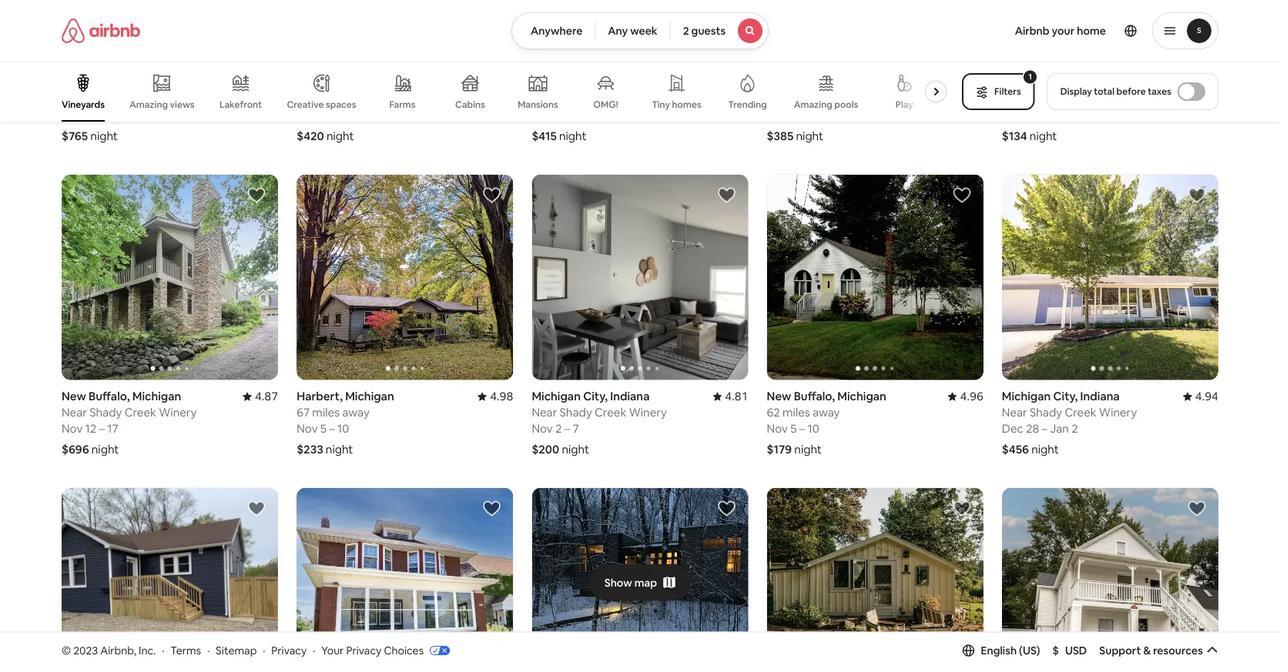 Task type: describe. For each thing, give the bounding box(es) containing it.
farms
[[389, 99, 416, 111]]

4.81
[[725, 390, 749, 405]]

4.98 out of 5 average rating image for harbert, michigan 67 miles away nov 5 – 10 $233 night
[[478, 390, 513, 405]]

taxes
[[1148, 86, 1172, 97]]

night inside michigan city, indiana near shady creek winery nov 27 – dec 2 $420 night
[[327, 129, 354, 144]]

guests
[[692, 24, 726, 38]]

near for new buffalo, michigan near shady creek winery nov 12 – 17 $696 night
[[62, 406, 87, 421]]

– inside "sawyer, michigan 69 miles away nov 12 – 17 $385 night"
[[804, 108, 810, 123]]

michigan city, indiana near shady creek winery nov 27 – dec 2 $420 night
[[297, 76, 432, 144]]

filters
[[995, 86, 1021, 97]]

indiana for michigan city, indiana near shady creek winery nov 5 – 10 $134 night
[[1081, 76, 1120, 91]]

lakefront
[[220, 99, 262, 111]]

your privacy choices
[[321, 644, 424, 658]]

winery for michigan city, indiana near shady creek winery nov 2 – 7 $200 night
[[629, 406, 667, 421]]

night inside michigan city, indiana near shady creek winery dec 28 – jan 2 $456 night
[[1032, 443, 1059, 458]]

indiana for michigan city, indiana near shady creek winery nov 2 – 7 $200 night
[[610, 390, 650, 405]]

michigan city, indiana near shady creek winery nov 5 – 10 $134 night
[[1002, 76, 1137, 144]]

any
[[608, 24, 628, 38]]

27
[[320, 108, 333, 123]]

– inside michigan city, indiana near shady creek winery nov 27 – dec 2 $420 night
[[335, 108, 341, 123]]

creative spaces
[[287, 99, 356, 111]]

creek for $456
[[1065, 406, 1097, 421]]

3 · from the left
[[263, 644, 265, 658]]

display
[[1061, 86, 1092, 97]]

near for michigan city, indiana near shady creek winery nov 2 – 7 $765 night
[[62, 92, 87, 107]]

terms · sitemap · privacy ·
[[171, 644, 315, 658]]

away for sawyer, michigan 69 miles away nov 12 – 17 $385 night
[[813, 92, 840, 107]]

shady for $765
[[90, 92, 122, 107]]

$134
[[1002, 129, 1027, 144]]

show map button
[[589, 564, 691, 601]]

amazing for amazing pools
[[794, 99, 833, 111]]

night inside "harbert, michigan 67 miles away nov 5 – 10 $233 night"
[[326, 443, 353, 458]]

new for near
[[62, 390, 86, 405]]

michigan city, indiana near shady creek winery nov 2 – 7 $200 night
[[532, 390, 667, 458]]

amazing for amazing views
[[129, 98, 168, 110]]

add to wishlist: new buffalo, michigan image
[[953, 186, 971, 205]]

display total before taxes button
[[1048, 73, 1219, 110]]

michigan inside michigan city, indiana near shady creek winery dec 28 – jan 2 $456 night
[[1002, 390, 1051, 405]]

4.87
[[255, 390, 278, 405]]

creek for $200
[[595, 406, 627, 421]]

creek for $134
[[1065, 92, 1097, 107]]

tiny
[[652, 99, 670, 111]]

airbnb your home link
[[1006, 15, 1116, 47]]

jan
[[1050, 422, 1069, 437]]

28
[[1026, 422, 1039, 437]]

sawyer, michigan 69 miles away nov 12 – 17 $415 night
[[532, 76, 625, 144]]

away for harbert, michigan 67 miles away nov 5 – 10 $233 night
[[342, 406, 370, 421]]

english
[[981, 644, 1017, 658]]

$385
[[767, 129, 794, 144]]

away inside new buffalo, michigan 62 miles away nov 5 – 10 $179 night
[[813, 406, 840, 421]]

amazing pools
[[794, 99, 858, 111]]

usd
[[1065, 644, 1087, 658]]

nov inside "sawyer, michigan 69 miles away nov 12 – 17 $385 night"
[[767, 108, 788, 123]]

winery for michigan city, indiana near shady creek winery nov 2 – 7 $765 night
[[159, 92, 197, 107]]

2023
[[73, 644, 98, 658]]

nov inside michigan city, indiana near shady creek winery nov 27 – dec 2 $420 night
[[297, 108, 318, 123]]

michigan inside michigan city, indiana near shady creek winery nov 2 – 7 $200 night
[[532, 390, 581, 405]]

4.87 out of 5 average rating image
[[243, 390, 278, 405]]

night inside michigan city, indiana near shady creek winery nov 2 – 7 $200 night
[[562, 443, 589, 458]]

show map
[[605, 576, 657, 590]]

michigan city, indiana near shady creek winery nov 2 – 7 $765 night
[[62, 76, 197, 144]]

62
[[767, 406, 780, 421]]

– inside new buffalo, michigan 62 miles away nov 5 – 10 $179 night
[[799, 422, 805, 437]]

support
[[1100, 644, 1141, 658]]

spaces
[[326, 99, 356, 111]]

12 inside 'new buffalo, michigan near shady creek winery nov 12 – 17 $696 night'
[[85, 422, 96, 437]]

2 inside button
[[683, 24, 689, 38]]

&
[[1144, 644, 1151, 658]]

10 inside michigan city, indiana near shady creek winery nov 5 – 10 $134 night
[[1043, 108, 1055, 123]]

vineyards
[[62, 99, 105, 111]]

2 inside michigan city, indiana near shady creek winery nov 27 – dec 2 $420 night
[[368, 108, 374, 123]]

your
[[1052, 24, 1075, 38]]

night inside michigan city, indiana near shady creek winery nov 2 – 7 $765 night
[[90, 129, 118, 144]]

2 inside michigan city, indiana near shady creek winery nov 2 – 7 $200 night
[[555, 422, 562, 437]]

winery for michigan city, indiana near shady creek winery nov 5 – 10 $134 night
[[1099, 92, 1137, 107]]

winery for new buffalo, michigan near shady creek winery nov 12 – 17 $696 night
[[159, 406, 197, 421]]

views
[[170, 98, 195, 110]]

4.96 out of 5 average rating image
[[948, 390, 984, 405]]

2 · from the left
[[207, 644, 210, 658]]

michigan inside michigan city, indiana near shady creek winery nov 2 – 7 $765 night
[[62, 76, 111, 91]]

michigan inside sawyer, michigan 69 miles away nov 12 – 17 $415 night
[[576, 76, 625, 91]]

4.81 out of 5 average rating image
[[713, 390, 749, 405]]

– inside sawyer, michigan 69 miles away nov 12 – 17 $415 night
[[569, 108, 575, 123]]

anywhere button
[[511, 12, 596, 49]]

your
[[321, 644, 344, 658]]

$179
[[767, 443, 792, 458]]

home
[[1077, 24, 1106, 38]]

sawyer, for sawyer, michigan 69 miles away nov 12 – 17 $415 night
[[532, 76, 574, 91]]

away for sawyer, michigan 69 miles away nov 12 – 17 $415 night
[[578, 92, 605, 107]]

city, for $456
[[1054, 390, 1078, 405]]

– inside michigan city, indiana near shady creek winery dec 28 – jan 2 $456 night
[[1042, 422, 1048, 437]]

cabins
[[455, 99, 485, 111]]

5 inside new buffalo, michigan 62 miles away nov 5 – 10 $179 night
[[791, 422, 797, 437]]

inc.
[[139, 644, 156, 658]]

4.94 out of 5 average rating image for sawyer, michigan 69 miles away nov 12 – 17 $415 night
[[713, 76, 749, 91]]

12 for $385
[[791, 108, 802, 123]]

indiana for michigan city, indiana near shady creek winery nov 27 – dec 2 $420 night
[[375, 76, 415, 91]]

buffalo, for miles
[[794, 390, 835, 405]]

miles for $415
[[548, 92, 575, 107]]

omg!
[[593, 99, 618, 111]]

creek for $696
[[125, 406, 156, 421]]

nov inside "harbert, michigan 67 miles away nov 5 – 10 $233 night"
[[297, 422, 318, 437]]

mansions
[[518, 99, 558, 111]]

add to wishlist: harbert, michigan image
[[483, 186, 501, 205]]

privacy link
[[271, 644, 307, 658]]

near for michigan city, indiana near shady creek winery nov 27 – dec 2 $420 night
[[297, 92, 322, 107]]

airbnb,
[[100, 644, 136, 658]]

support & resources button
[[1100, 644, 1219, 658]]

resources
[[1153, 644, 1203, 658]]

shady for $200
[[560, 406, 592, 421]]

nov inside michigan city, indiana near shady creek winery nov 2 – 7 $200 night
[[532, 422, 553, 437]]

night inside "sawyer, michigan 69 miles away nov 12 – 17 $385 night"
[[796, 129, 824, 144]]

shady for $420
[[325, 92, 357, 107]]

4.94 for michigan city, indiana near shady creek winery dec 28 – jan 2 $456 night
[[1196, 390, 1219, 405]]

buffalo, for shady
[[89, 390, 130, 405]]

airbnb your home
[[1015, 24, 1106, 38]]

new for 62
[[767, 390, 792, 405]]

pools
[[835, 99, 858, 111]]

(us)
[[1019, 644, 1041, 658]]

total
[[1094, 86, 1115, 97]]

4.98 out of 5 average rating image for sawyer, michigan 69 miles away nov 12 – 17 $385 night
[[948, 76, 984, 91]]

2 guests button
[[670, 12, 769, 49]]

harbert,
[[297, 390, 343, 405]]

nov inside 'new buffalo, michigan near shady creek winery nov 12 – 17 $696 night'
[[62, 422, 83, 437]]

2 inside michigan city, indiana near shady creek winery dec 28 – jan 2 $456 night
[[1072, 422, 1078, 437]]

creative
[[287, 99, 324, 111]]

miles inside new buffalo, michigan 62 miles away nov 5 – 10 $179 night
[[783, 406, 810, 421]]

none search field containing anywhere
[[511, 12, 769, 49]]

$415
[[532, 129, 557, 144]]

$696
[[62, 443, 89, 458]]

english (us)
[[981, 644, 1041, 658]]

terms
[[171, 644, 201, 658]]

sawyer, for sawyer, michigan 69 miles away nov 12 – 17 $385 night
[[767, 76, 809, 91]]

1 · from the left
[[162, 644, 164, 658]]

0 vertical spatial 4.98
[[960, 76, 984, 91]]



Task type: vqa. For each thing, say whether or not it's contained in the screenshot.
sawyer, michigan 69 miles away nov 12 – 17 $415 night
yes



Task type: locate. For each thing, give the bounding box(es) containing it.
city, for $765
[[113, 76, 138, 91]]

miles for $385
[[783, 92, 810, 107]]

indiana for michigan city, indiana near shady creek winery dec 28 – jan 2 $456 night
[[1081, 390, 1120, 405]]

1 vertical spatial 7
[[573, 422, 579, 437]]

7 for $200
[[573, 422, 579, 437]]

1 horizontal spatial new
[[767, 390, 792, 405]]

night down 28
[[1032, 443, 1059, 458]]

10 inside "harbert, michigan 67 miles away nov 5 – 10 $233 night"
[[338, 422, 349, 437]]

0 horizontal spatial amazing
[[129, 98, 168, 110]]

tiny homes
[[652, 99, 702, 111]]

5 up $233 on the left bottom of page
[[320, 422, 327, 437]]

winery
[[159, 92, 197, 107], [394, 92, 432, 107], [1099, 92, 1137, 107], [159, 406, 197, 421], [629, 406, 667, 421], [1099, 406, 1137, 421]]

creek inside michigan city, indiana near shady creek winery nov 2 – 7 $765 night
[[125, 92, 156, 107]]

buffalo, inside 'new buffalo, michigan near shady creek winery nov 12 – 17 $696 night'
[[89, 390, 130, 405]]

night right $765
[[90, 129, 118, 144]]

12
[[555, 108, 567, 123], [791, 108, 802, 123], [85, 422, 96, 437]]

amazing views
[[129, 98, 195, 110]]

shady for $696
[[90, 406, 122, 421]]

sawyer, up mansions
[[532, 76, 574, 91]]

choices
[[384, 644, 424, 658]]

©
[[62, 644, 71, 658]]

indiana inside michigan city, indiana near shady creek winery nov 2 – 7 $765 night
[[140, 76, 180, 91]]

miles right "62"
[[783, 406, 810, 421]]

city, inside michigan city, indiana near shady creek winery nov 5 – 10 $134 night
[[1054, 76, 1078, 91]]

shady for $134
[[1030, 92, 1063, 107]]

1 horizontal spatial 12
[[555, 108, 567, 123]]

play
[[896, 99, 914, 111]]

your privacy choices link
[[321, 644, 450, 659]]

2 buffalo, from the left
[[794, 390, 835, 405]]

69 up $415
[[532, 92, 545, 107]]

nov
[[62, 108, 83, 123], [532, 108, 553, 123], [297, 108, 318, 123], [767, 108, 788, 123], [1002, 108, 1023, 123], [62, 422, 83, 437], [532, 422, 553, 437], [297, 422, 318, 437], [767, 422, 788, 437]]

– inside "harbert, michigan 67 miles away nov 5 – 10 $233 night"
[[329, 422, 335, 437]]

12 up $385 at the top right of the page
[[791, 108, 802, 123]]

nov inside michigan city, indiana near shady creek winery nov 2 – 7 $765 night
[[62, 108, 83, 123]]

winery inside michigan city, indiana near shady creek winery nov 5 – 10 $134 night
[[1099, 92, 1137, 107]]

before
[[1117, 86, 1146, 97]]

creek inside 'new buffalo, michigan near shady creek winery nov 12 – 17 $696 night'
[[125, 406, 156, 421]]

michigan inside 'new buffalo, michigan near shady creek winery nov 12 – 17 $696 night'
[[132, 390, 181, 405]]

1 69 from the left
[[532, 92, 545, 107]]

shady inside michigan city, indiana near shady creek winery nov 27 – dec 2 $420 night
[[325, 92, 357, 107]]

show
[[605, 576, 632, 590]]

night right $696
[[91, 443, 119, 458]]

· left your
[[313, 644, 315, 658]]

2 69 from the left
[[767, 92, 780, 107]]

new inside 'new buffalo, michigan near shady creek winery nov 12 – 17 $696 night'
[[62, 390, 86, 405]]

· left 'privacy' link on the left of page
[[263, 644, 265, 658]]

miles up $385 at the top right of the page
[[783, 92, 810, 107]]

shady for $456
[[1030, 406, 1063, 421]]

2 guests
[[683, 24, 726, 38]]

add to wishlist: michigan city, indiana image
[[718, 186, 736, 205], [1188, 186, 1206, 205], [483, 500, 501, 519], [718, 500, 736, 519], [1188, 500, 1206, 519]]

1 horizontal spatial buffalo,
[[794, 390, 835, 405]]

nov up $765
[[62, 108, 83, 123]]

– inside michigan city, indiana near shady creek winery nov 2 – 7 $765 night
[[94, 108, 100, 123]]

1 vertical spatial 4.98 out of 5 average rating image
[[478, 390, 513, 405]]

night
[[90, 129, 118, 144], [559, 129, 587, 144], [327, 129, 354, 144], [796, 129, 824, 144], [1030, 129, 1057, 144], [91, 443, 119, 458], [562, 443, 589, 458], [326, 443, 353, 458], [795, 443, 822, 458], [1032, 443, 1059, 458]]

$420
[[297, 129, 324, 144]]

night right $415
[[559, 129, 587, 144]]

0 horizontal spatial 4.94 out of 5 average rating image
[[713, 76, 749, 91]]

michigan inside michigan city, indiana near shady creek winery nov 5 – 10 $134 night
[[1002, 76, 1051, 91]]

1 horizontal spatial 17
[[578, 108, 589, 123]]

creek inside michigan city, indiana near shady creek winery nov 27 – dec 2 $420 night
[[360, 92, 392, 107]]

2 horizontal spatial 10
[[1043, 108, 1055, 123]]

1 horizontal spatial 4.98 out of 5 average rating image
[[948, 76, 984, 91]]

0 vertical spatial 4.98 out of 5 average rating image
[[948, 76, 984, 91]]

away inside "sawyer, michigan 69 miles away nov 12 – 17 $385 night"
[[813, 92, 840, 107]]

2 left guests
[[683, 24, 689, 38]]

near for michigan city, indiana near shady creek winery dec 28 – jan 2 $456 night
[[1002, 406, 1028, 421]]

city,
[[113, 76, 138, 91], [348, 76, 373, 91], [1054, 76, 1078, 91], [583, 390, 608, 405], [1054, 390, 1078, 405]]

privacy left your
[[271, 644, 307, 658]]

map
[[635, 576, 657, 590]]

shady inside michigan city, indiana near shady creek winery nov 5 – 10 $134 night
[[1030, 92, 1063, 107]]

·
[[162, 644, 164, 658], [207, 644, 210, 658], [263, 644, 265, 658], [313, 644, 315, 658]]

0 horizontal spatial buffalo,
[[89, 390, 130, 405]]

nov up $385 at the top right of the page
[[767, 108, 788, 123]]

$233
[[297, 443, 323, 458]]

4.96
[[960, 390, 984, 405]]

profile element
[[787, 0, 1219, 62]]

dec inside michigan city, indiana near shady creek winery nov 27 – dec 2 $420 night
[[344, 108, 365, 123]]

near up 27
[[297, 92, 322, 107]]

4.94 for michigan city, indiana near shady creek winery nov 5 – 10 $134 night
[[1196, 76, 1219, 91]]

nov down "62"
[[767, 422, 788, 437]]

69 inside "sawyer, michigan 69 miles away nov 12 – 17 $385 night"
[[767, 92, 780, 107]]

0 horizontal spatial 4.98
[[490, 390, 513, 405]]

10
[[1043, 108, 1055, 123], [338, 422, 349, 437], [808, 422, 820, 437]]

0 horizontal spatial 10
[[338, 422, 349, 437]]

2 horizontal spatial 17
[[813, 108, 824, 123]]

miles inside "sawyer, michigan 69 miles away nov 12 – 17 $385 night"
[[783, 92, 810, 107]]

creek for $765
[[125, 92, 156, 107]]

0 horizontal spatial 5
[[320, 422, 327, 437]]

4.98 out of 5 average rating image
[[948, 76, 984, 91], [478, 390, 513, 405]]

17 for $385
[[813, 108, 824, 123]]

4.94 out of 5 average rating image right taxes
[[1183, 76, 1219, 91]]

0 horizontal spatial 17
[[107, 422, 118, 437]]

miles inside sawyer, michigan 69 miles away nov 12 – 17 $415 night
[[548, 92, 575, 107]]

12 up $415
[[555, 108, 567, 123]]

1 vertical spatial dec
[[1002, 422, 1024, 437]]

2 horizontal spatial 5
[[1026, 108, 1032, 123]]

0 horizontal spatial dec
[[344, 108, 365, 123]]

near up $765
[[62, 92, 87, 107]]

trending
[[728, 99, 767, 111]]

winery inside michigan city, indiana near shady creek winery nov 2 – 7 $200 night
[[629, 406, 667, 421]]

near for michigan city, indiana near shady creek winery nov 2 – 7 $200 night
[[532, 406, 557, 421]]

miles down harbert, on the left bottom of page
[[312, 406, 340, 421]]

$765
[[62, 129, 88, 144]]

near inside michigan city, indiana near shady creek winery dec 28 – jan 2 $456 night
[[1002, 406, 1028, 421]]

$456
[[1002, 443, 1029, 458]]

1 new from the left
[[62, 390, 86, 405]]

michigan city, indiana near shady creek winery dec 28 – jan 2 $456 night
[[1002, 390, 1137, 458]]

5 inside michigan city, indiana near shady creek winery nov 5 – 10 $134 night
[[1026, 108, 1032, 123]]

near inside michigan city, indiana near shady creek winery nov 5 – 10 $134 night
[[1002, 92, 1028, 107]]

sawyer, up amazing pools on the right top of the page
[[767, 76, 809, 91]]

privacy right your
[[346, 644, 382, 658]]

1 horizontal spatial 10
[[808, 422, 820, 437]]

1 horizontal spatial amazing
[[794, 99, 833, 111]]

city, inside michigan city, indiana near shady creek winery nov 27 – dec 2 $420 night
[[348, 76, 373, 91]]

0 horizontal spatial 4.98 out of 5 average rating image
[[478, 390, 513, 405]]

2 right spaces
[[368, 108, 374, 123]]

week
[[630, 24, 658, 38]]

michigan inside new buffalo, michigan 62 miles away nov 5 – 10 $179 night
[[838, 390, 887, 405]]

2 sawyer, from the left
[[767, 76, 809, 91]]

near
[[62, 92, 87, 107], [297, 92, 322, 107], [1002, 92, 1028, 107], [62, 406, 87, 421], [532, 406, 557, 421], [1002, 406, 1028, 421]]

5 up $134
[[1026, 108, 1032, 123]]

69
[[532, 92, 545, 107], [767, 92, 780, 107]]

– inside michigan city, indiana near shady creek winery nov 5 – 10 $134 night
[[1035, 108, 1040, 123]]

dec
[[344, 108, 365, 123], [1002, 422, 1024, 437]]

7 for $765
[[103, 108, 109, 123]]

miles
[[548, 92, 575, 107], [783, 92, 810, 107], [312, 406, 340, 421], [783, 406, 810, 421]]

airbnb
[[1015, 24, 1050, 38]]

miles inside "harbert, michigan 67 miles away nov 5 – 10 $233 night"
[[312, 406, 340, 421]]

69 inside sawyer, michigan 69 miles away nov 12 – 17 $415 night
[[532, 92, 545, 107]]

17 inside "sawyer, michigan 69 miles away nov 12 – 17 $385 night"
[[813, 108, 824, 123]]

away
[[578, 92, 605, 107], [813, 92, 840, 107], [342, 406, 370, 421], [813, 406, 840, 421]]

nov up $415
[[532, 108, 553, 123]]

nov up $200
[[532, 422, 553, 437]]

1 privacy from the left
[[271, 644, 307, 658]]

2 privacy from the left
[[346, 644, 382, 658]]

michigan inside "sawyer, michigan 69 miles away nov 12 – 17 $385 night"
[[811, 76, 860, 91]]

creek inside michigan city, indiana near shady creek winery nov 2 – 7 $200 night
[[595, 406, 627, 421]]

nov down 67
[[297, 422, 318, 437]]

· right inc.
[[162, 644, 164, 658]]

city, for $420
[[348, 76, 373, 91]]

near up $134
[[1002, 92, 1028, 107]]

1 horizontal spatial 69
[[767, 92, 780, 107]]

filters button
[[962, 73, 1035, 110]]

sitemap link
[[216, 644, 257, 658]]

© 2023 airbnb, inc. ·
[[62, 644, 164, 658]]

michigan inside "harbert, michigan 67 miles away nov 5 – 10 $233 night"
[[345, 390, 394, 405]]

$
[[1053, 644, 1059, 658]]

1 horizontal spatial privacy
[[346, 644, 382, 658]]

buffalo, inside new buffalo, michigan 62 miles away nov 5 – 10 $179 night
[[794, 390, 835, 405]]

night inside new buffalo, michigan 62 miles away nov 5 – 10 $179 night
[[795, 443, 822, 458]]

winery for michigan city, indiana near shady creek winery dec 28 – jan 2 $456 night
[[1099, 406, 1137, 421]]

· right terms
[[207, 644, 210, 658]]

city, for $200
[[583, 390, 608, 405]]

display total before taxes
[[1061, 86, 1172, 97]]

miles up $415
[[548, 92, 575, 107]]

night down 27
[[327, 129, 354, 144]]

night inside sawyer, michigan 69 miles away nov 12 – 17 $415 night
[[559, 129, 587, 144]]

dec inside michigan city, indiana near shady creek winery dec 28 – jan 2 $456 night
[[1002, 422, 1024, 437]]

add to wishlist: new buffalo, michigan image
[[247, 186, 266, 205], [247, 500, 266, 519], [953, 500, 971, 519]]

17
[[578, 108, 589, 123], [813, 108, 824, 123], [107, 422, 118, 437]]

night right $179
[[795, 443, 822, 458]]

winery for michigan city, indiana near shady creek winery nov 27 – dec 2 $420 night
[[394, 92, 432, 107]]

– inside michigan city, indiana near shady creek winery nov 2 – 7 $200 night
[[564, 422, 570, 437]]

creek inside michigan city, indiana near shady creek winery dec 28 – jan 2 $456 night
[[1065, 406, 1097, 421]]

miles for $233
[[312, 406, 340, 421]]

new up $696
[[62, 390, 86, 405]]

winery inside 'new buffalo, michigan near shady creek winery nov 12 – 17 $696 night'
[[159, 406, 197, 421]]

nov up $696
[[62, 422, 83, 437]]

12 up $696
[[85, 422, 96, 437]]

any week
[[608, 24, 658, 38]]

shady
[[90, 92, 122, 107], [325, 92, 357, 107], [1030, 92, 1063, 107], [90, 406, 122, 421], [560, 406, 592, 421], [1030, 406, 1063, 421]]

group
[[62, 62, 953, 122], [62, 175, 278, 381], [297, 175, 513, 381], [532, 175, 749, 381], [767, 175, 984, 381], [1002, 175, 1219, 381], [62, 489, 278, 669], [297, 489, 513, 669], [532, 489, 749, 669], [767, 489, 984, 669], [1002, 489, 1219, 669]]

sawyer, inside sawyer, michigan 69 miles away nov 12 – 17 $415 night
[[532, 76, 574, 91]]

shady inside michigan city, indiana near shady creek winery nov 2 – 7 $765 night
[[90, 92, 122, 107]]

homes
[[672, 99, 702, 111]]

any week button
[[595, 12, 671, 49]]

indiana
[[140, 76, 180, 91], [375, 76, 415, 91], [1081, 76, 1120, 91], [610, 390, 650, 405], [1081, 390, 1120, 405]]

new buffalo, michigan near shady creek winery nov 12 – 17 $696 night
[[62, 390, 197, 458]]

1 horizontal spatial 4.98
[[960, 76, 984, 91]]

4.94 out of 5 average rating image
[[713, 76, 749, 91], [1183, 76, 1219, 91]]

nov inside new buffalo, michigan 62 miles away nov 5 – 10 $179 night
[[767, 422, 788, 437]]

10 inside new buffalo, michigan 62 miles away nov 5 – 10 $179 night
[[808, 422, 820, 437]]

17 for $415
[[578, 108, 589, 123]]

nov up $134
[[1002, 108, 1023, 123]]

new buffalo, michigan 62 miles away nov 5 – 10 $179 night
[[767, 390, 887, 458]]

night right $233 on the left bottom of page
[[326, 443, 353, 458]]

17 inside 'new buffalo, michigan near shady creek winery nov 12 – 17 $696 night'
[[107, 422, 118, 437]]

1 sawyer, from the left
[[532, 76, 574, 91]]

5.0 out of 5 average rating image
[[250, 76, 278, 91]]

5 inside "harbert, michigan 67 miles away nov 5 – 10 $233 night"
[[320, 422, 327, 437]]

None search field
[[511, 12, 769, 49]]

city, inside michigan city, indiana near shady creek winery nov 2 – 7 $200 night
[[583, 390, 608, 405]]

1 horizontal spatial 7
[[573, 422, 579, 437]]

0 horizontal spatial new
[[62, 390, 86, 405]]

night right $134
[[1030, 129, 1057, 144]]

amazing left views
[[129, 98, 168, 110]]

sawyer, inside "sawyer, michigan 69 miles away nov 12 – 17 $385 night"
[[767, 76, 809, 91]]

7
[[103, 108, 109, 123], [573, 422, 579, 437]]

sitemap
[[216, 644, 257, 658]]

group containing amazing views
[[62, 62, 953, 122]]

indiana inside michigan city, indiana near shady creek winery nov 27 – dec 2 $420 night
[[375, 76, 415, 91]]

near inside michigan city, indiana near shady creek winery nov 2 – 7 $765 night
[[62, 92, 87, 107]]

2 horizontal spatial 12
[[791, 108, 802, 123]]

creek inside michigan city, indiana near shady creek winery nov 5 – 10 $134 night
[[1065, 92, 1097, 107]]

– inside 'new buffalo, michigan near shady creek winery nov 12 – 17 $696 night'
[[99, 422, 105, 437]]

2 up $200
[[555, 422, 562, 437]]

2 4.94 out of 5 average rating image from the left
[[1183, 76, 1219, 91]]

4.98
[[960, 76, 984, 91], [490, 390, 513, 405]]

2 inside michigan city, indiana near shady creek winery nov 2 – 7 $765 night
[[85, 108, 92, 123]]

amazing left pools
[[794, 99, 833, 111]]

indiana inside michigan city, indiana near shady creek winery dec 28 – jan 2 $456 night
[[1081, 390, 1120, 405]]

0 horizontal spatial 69
[[532, 92, 545, 107]]

1 vertical spatial 4.98
[[490, 390, 513, 405]]

winery inside michigan city, indiana near shady creek winery nov 2 – 7 $765 night
[[159, 92, 197, 107]]

michigan
[[62, 76, 111, 91], [576, 76, 625, 91], [297, 76, 346, 91], [811, 76, 860, 91], [1002, 76, 1051, 91], [132, 390, 181, 405], [532, 390, 581, 405], [345, 390, 394, 405], [838, 390, 887, 405], [1002, 390, 1051, 405]]

anywhere
[[531, 24, 583, 38]]

michigan inside michigan city, indiana near shady creek winery nov 27 – dec 2 $420 night
[[297, 76, 346, 91]]

english (us) button
[[963, 644, 1041, 658]]

69 for sawyer, michigan 69 miles away nov 12 – 17 $415 night
[[532, 92, 545, 107]]

2 new from the left
[[767, 390, 792, 405]]

creek for $420
[[360, 92, 392, 107]]

away inside "harbert, michigan 67 miles away nov 5 – 10 $233 night"
[[342, 406, 370, 421]]

nov inside michigan city, indiana near shady creek winery nov 5 – 10 $134 night
[[1002, 108, 1023, 123]]

12 for $415
[[555, 108, 567, 123]]

0 horizontal spatial 12
[[85, 422, 96, 437]]

1 4.94 out of 5 average rating image from the left
[[713, 76, 749, 91]]

$200
[[532, 443, 559, 458]]

nov left 27
[[297, 108, 318, 123]]

support & resources
[[1100, 644, 1203, 658]]

new inside new buffalo, michigan 62 miles away nov 5 – 10 $179 night
[[767, 390, 792, 405]]

harbert, michigan 67 miles away nov 5 – 10 $233 night
[[297, 390, 394, 458]]

dec left 28
[[1002, 422, 1024, 437]]

2 up $765
[[85, 108, 92, 123]]

1 buffalo, from the left
[[89, 390, 130, 405]]

night inside michigan city, indiana near shady creek winery nov 5 – 10 $134 night
[[1030, 129, 1057, 144]]

5 up $179
[[791, 422, 797, 437]]

7 inside michigan city, indiana near shady creek winery nov 2 – 7 $765 night
[[103, 108, 109, 123]]

17 inside sawyer, michigan 69 miles away nov 12 – 17 $415 night
[[578, 108, 589, 123]]

winery inside michigan city, indiana near shady creek winery dec 28 – jan 2 $456 night
[[1099, 406, 1137, 421]]

near inside 'new buffalo, michigan near shady creek winery nov 12 – 17 $696 night'
[[62, 406, 87, 421]]

12 inside "sawyer, michigan 69 miles away nov 12 – 17 $385 night"
[[791, 108, 802, 123]]

near up 28
[[1002, 406, 1028, 421]]

1 horizontal spatial dec
[[1002, 422, 1024, 437]]

nov inside sawyer, michigan 69 miles away nov 12 – 17 $415 night
[[532, 108, 553, 123]]

dec right 27
[[344, 108, 365, 123]]

0 horizontal spatial sawyer,
[[532, 76, 574, 91]]

near for michigan city, indiana near shady creek winery nov 5 – 10 $134 night
[[1002, 92, 1028, 107]]

1 horizontal spatial sawyer,
[[767, 76, 809, 91]]

5
[[1026, 108, 1032, 123], [320, 422, 327, 437], [791, 422, 797, 437]]

12 inside sawyer, michigan 69 miles away nov 12 – 17 $415 night
[[555, 108, 567, 123]]

0 vertical spatial dec
[[344, 108, 365, 123]]

1 horizontal spatial 4.94 out of 5 average rating image
[[1183, 76, 1219, 91]]

indiana inside michigan city, indiana near shady creek winery nov 2 – 7 $200 night
[[610, 390, 650, 405]]

4 · from the left
[[313, 644, 315, 658]]

$ usd
[[1053, 644, 1087, 658]]

1 horizontal spatial 5
[[791, 422, 797, 437]]

4.95 out of 5 average rating image
[[478, 76, 513, 91]]

0 horizontal spatial 7
[[103, 108, 109, 123]]

2 right jan
[[1072, 422, 1078, 437]]

sawyer,
[[532, 76, 574, 91], [767, 76, 809, 91]]

terms link
[[171, 644, 201, 658]]

4.94 out of 5 average rating image up trending on the top right of the page
[[713, 76, 749, 91]]

city, for $134
[[1054, 76, 1078, 91]]

near up $696
[[62, 406, 87, 421]]

2
[[683, 24, 689, 38], [85, 108, 92, 123], [368, 108, 374, 123], [555, 422, 562, 437], [1072, 422, 1078, 437]]

indiana for michigan city, indiana near shady creek winery nov 2 – 7 $765 night
[[140, 76, 180, 91]]

69 up $385 at the top right of the page
[[767, 92, 780, 107]]

night inside 'new buffalo, michigan near shady creek winery nov 12 – 17 $696 night'
[[91, 443, 119, 458]]

winery inside michigan city, indiana near shady creek winery nov 27 – dec 2 $420 night
[[394, 92, 432, 107]]

4.94 out of 5 average rating image
[[1183, 390, 1219, 405]]

near inside michigan city, indiana near shady creek winery nov 2 – 7 $200 night
[[532, 406, 557, 421]]

67
[[297, 406, 310, 421]]

0 horizontal spatial privacy
[[271, 644, 307, 658]]

69 for sawyer, michigan 69 miles away nov 12 – 17 $385 night
[[767, 92, 780, 107]]

city, inside michigan city, indiana near shady creek winery nov 2 – 7 $765 night
[[113, 76, 138, 91]]

4.94 out of 5 average rating image for michigan city, indiana near shady creek winery nov 5 – 10 $134 night
[[1183, 76, 1219, 91]]

near up $200
[[532, 406, 557, 421]]

7 inside michigan city, indiana near shady creek winery nov 2 – 7 $200 night
[[573, 422, 579, 437]]

0 vertical spatial 7
[[103, 108, 109, 123]]

new up "62"
[[767, 390, 792, 405]]

sawyer, michigan 69 miles away nov 12 – 17 $385 night
[[767, 76, 860, 144]]

night right $385 at the top right of the page
[[796, 129, 824, 144]]

night right $200
[[562, 443, 589, 458]]



